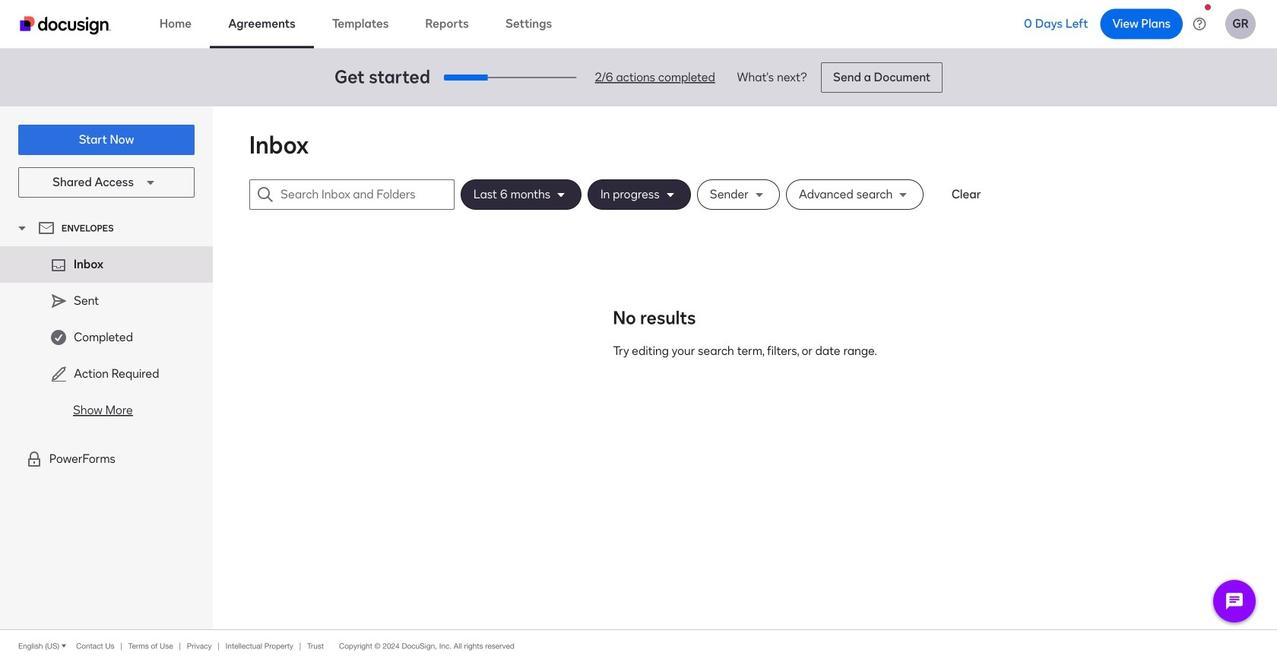 Task type: locate. For each thing, give the bounding box(es) containing it.
docusign esignature image
[[20, 16, 111, 35]]

secondary navigation
[[0, 106, 213, 629]]

Search Inbox and Folders text field
[[281, 180, 454, 209]]



Task type: describe. For each thing, give the bounding box(es) containing it.
more info region
[[0, 629, 1277, 662]]

manage filters group
[[461, 179, 930, 210]]



Task type: vqa. For each thing, say whether or not it's contained in the screenshot.
DocuSign eSignature image
yes



